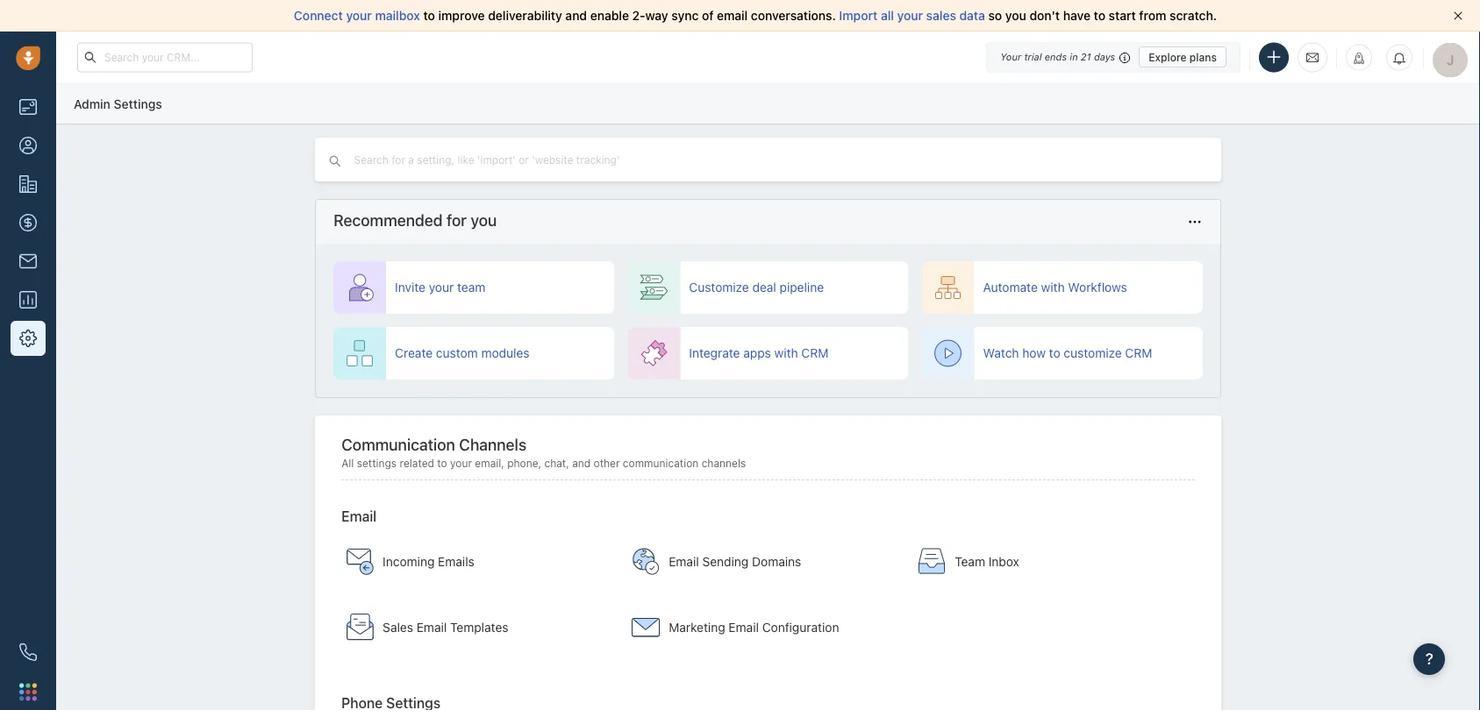 Task type: describe. For each thing, give the bounding box(es) containing it.
you
[[1006, 8, 1027, 23]]

to left "start"
[[1094, 8, 1106, 23]]

communication channels all settings related to your email, phone, chat, and other communication channels
[[342, 435, 746, 470]]

Search your CRM... text field
[[77, 43, 253, 72]]

email
[[717, 8, 748, 23]]

marketing email configuration
[[669, 621, 839, 635]]

modules
[[481, 346, 530, 361]]

way
[[646, 8, 668, 23]]

sales
[[927, 8, 957, 23]]

customize deal pipeline
[[689, 280, 824, 295]]

from
[[1140, 8, 1167, 23]]

explore plans link
[[1139, 47, 1227, 68]]

phone element
[[11, 635, 46, 671]]

improve
[[438, 8, 485, 23]]

data
[[960, 8, 985, 23]]

watch
[[983, 346, 1019, 361]]

email right sales
[[417, 621, 447, 635]]

your trial ends in 21 days
[[1001, 51, 1116, 63]]

days
[[1094, 51, 1116, 63]]

and inside communication channels all settings related to your email, phone, chat, and other communication channels
[[572, 457, 591, 470]]

chat,
[[545, 457, 569, 470]]

invite your team
[[395, 280, 486, 295]]

deliverability
[[488, 8, 562, 23]]

email right verify your domains for better deliverability and less spam icon
[[669, 555, 699, 569]]

marketing
[[669, 621, 726, 635]]

sales email templates link
[[337, 597, 616, 659]]

automate
[[983, 280, 1038, 295]]

configuration
[[762, 621, 839, 635]]

customize deal pipeline link
[[628, 262, 909, 314]]

customize the logo, sender details, and font colors in your marketing emails image
[[632, 614, 660, 642]]

to right "how"
[[1049, 346, 1061, 361]]

workflows
[[1068, 280, 1128, 295]]

connect your mailbox link
[[294, 8, 423, 23]]

so
[[989, 8, 1002, 23]]

incoming emails link
[[337, 532, 616, 593]]

invite
[[395, 280, 426, 295]]

other
[[594, 457, 620, 470]]

your left mailbox
[[346, 8, 372, 23]]

1 horizontal spatial with
[[1041, 280, 1065, 295]]

automate with workflows
[[983, 280, 1128, 295]]

conversations.
[[751, 8, 836, 23]]

customize
[[689, 280, 749, 295]]

in
[[1070, 51, 1078, 63]]

admin settings
[[74, 96, 162, 111]]

to inside communication channels all settings related to your email, phone, chat, and other communication channels
[[437, 457, 447, 470]]

0 vertical spatial and
[[566, 8, 587, 23]]

create and share email templates, track their metrics image
[[346, 614, 374, 642]]

inbox
[[989, 555, 1020, 569]]

sending
[[703, 555, 749, 569]]

create custom modules
[[395, 346, 530, 361]]

freshworks switcher image
[[19, 684, 37, 701]]

automate with workflows link
[[922, 262, 1203, 314]]

sales email templates
[[383, 621, 509, 635]]

ends
[[1045, 51, 1067, 63]]

don't
[[1030, 8, 1060, 23]]

settings
[[357, 457, 397, 470]]

trial
[[1025, 51, 1042, 63]]

verify your domains for better deliverability and less spam image
[[632, 548, 660, 576]]



Task type: vqa. For each thing, say whether or not it's contained in the screenshot.
Email Sending Domains Link
yes



Task type: locate. For each thing, give the bounding box(es) containing it.
send email image
[[1307, 50, 1319, 65]]

all
[[342, 457, 354, 470]]

import all your sales data link
[[839, 8, 989, 23]]

sales
[[383, 621, 413, 635]]

have
[[1064, 8, 1091, 23]]

2-
[[632, 8, 646, 23]]

watch how to customize crm
[[983, 346, 1153, 361]]

crm right customize
[[1125, 346, 1153, 361]]

your left email,
[[450, 457, 472, 470]]

customize
[[1064, 346, 1122, 361]]

your
[[346, 8, 372, 23], [897, 8, 923, 23], [429, 280, 454, 295], [450, 457, 472, 470]]

connect
[[294, 8, 343, 23]]

communication
[[623, 457, 699, 470]]

import
[[839, 8, 878, 23]]

0 horizontal spatial with
[[775, 346, 798, 361]]

and
[[566, 8, 587, 23], [572, 457, 591, 470]]

integrate
[[689, 346, 740, 361]]

pipeline
[[780, 280, 824, 295]]

your left team
[[429, 280, 454, 295]]

and left enable
[[566, 8, 587, 23]]

auto-forward incoming emails to the crm, create contacts from them image
[[346, 548, 374, 576]]

with right automate
[[1041, 280, 1065, 295]]

and right chat,
[[572, 457, 591, 470]]

team
[[457, 280, 486, 295]]

your right all
[[897, 8, 923, 23]]

Search for a setting, like 'import' or 'website tracking' text field
[[352, 152, 704, 169]]

marketing email configuration link
[[623, 597, 902, 659]]

email sending domains
[[669, 555, 802, 569]]

email,
[[475, 457, 505, 470]]

2 crm from the left
[[1125, 346, 1153, 361]]

phone,
[[507, 457, 542, 470]]

1 vertical spatial and
[[572, 457, 591, 470]]

integrate apps with crm
[[689, 346, 829, 361]]

domains
[[752, 555, 802, 569]]

incoming
[[383, 555, 435, 569]]

1 crm from the left
[[802, 346, 829, 361]]

apps
[[744, 346, 771, 361]]

channels
[[459, 435, 527, 454]]

email up auto-forward incoming emails to the crm, create contacts from them 'image'
[[342, 508, 377, 525]]

with
[[1041, 280, 1065, 295], [775, 346, 798, 361]]

explore
[[1149, 51, 1187, 63]]

your inside communication channels all settings related to your email, phone, chat, and other communication channels
[[450, 457, 472, 470]]

of
[[702, 8, 714, 23]]

your
[[1001, 51, 1022, 63]]

related
[[400, 457, 434, 470]]

start
[[1109, 8, 1136, 23]]

respond faster to emails with a common inbox for your team image
[[918, 548, 946, 576]]

sync
[[672, 8, 699, 23]]

1 vertical spatial with
[[775, 346, 798, 361]]

plans
[[1190, 51, 1217, 63]]

to right mailbox
[[423, 8, 435, 23]]

admin
[[74, 96, 111, 111]]

custom
[[436, 346, 478, 361]]

what's new image
[[1353, 52, 1366, 65]]

mailbox
[[375, 8, 420, 23]]

team inbox
[[955, 555, 1020, 569]]

channels
[[702, 457, 746, 470]]

21
[[1081, 51, 1092, 63]]

deal
[[753, 280, 777, 295]]

enable
[[590, 8, 629, 23]]

connect your mailbox to improve deliverability and enable 2-way sync of email conversations. import all your sales data so you don't have to start from scratch.
[[294, 8, 1217, 23]]

how
[[1023, 346, 1046, 361]]

incoming emails
[[383, 555, 475, 569]]

templates
[[450, 621, 509, 635]]

email
[[342, 508, 377, 525], [669, 555, 699, 569], [417, 621, 447, 635], [729, 621, 759, 635]]

communication
[[342, 435, 455, 454]]

team
[[955, 555, 986, 569]]

emails
[[438, 555, 475, 569]]

create custom modules link
[[334, 327, 615, 380]]

to
[[423, 8, 435, 23], [1094, 8, 1106, 23], [1049, 346, 1061, 361], [437, 457, 447, 470]]

all
[[881, 8, 894, 23]]

email right marketing
[[729, 621, 759, 635]]

1 horizontal spatial crm
[[1125, 346, 1153, 361]]

close image
[[1454, 11, 1463, 20]]

0 horizontal spatial crm
[[802, 346, 829, 361]]

scratch.
[[1170, 8, 1217, 23]]

crm
[[802, 346, 829, 361], [1125, 346, 1153, 361]]

email sending domains link
[[623, 532, 902, 593]]

0 vertical spatial with
[[1041, 280, 1065, 295]]

with right apps
[[775, 346, 798, 361]]

phone image
[[19, 644, 37, 662]]

team inbox link
[[909, 532, 1188, 593]]

settings
[[114, 96, 162, 111]]

crm right apps
[[802, 346, 829, 361]]

to right the related
[[437, 457, 447, 470]]

explore plans
[[1149, 51, 1217, 63]]

create
[[395, 346, 433, 361]]



